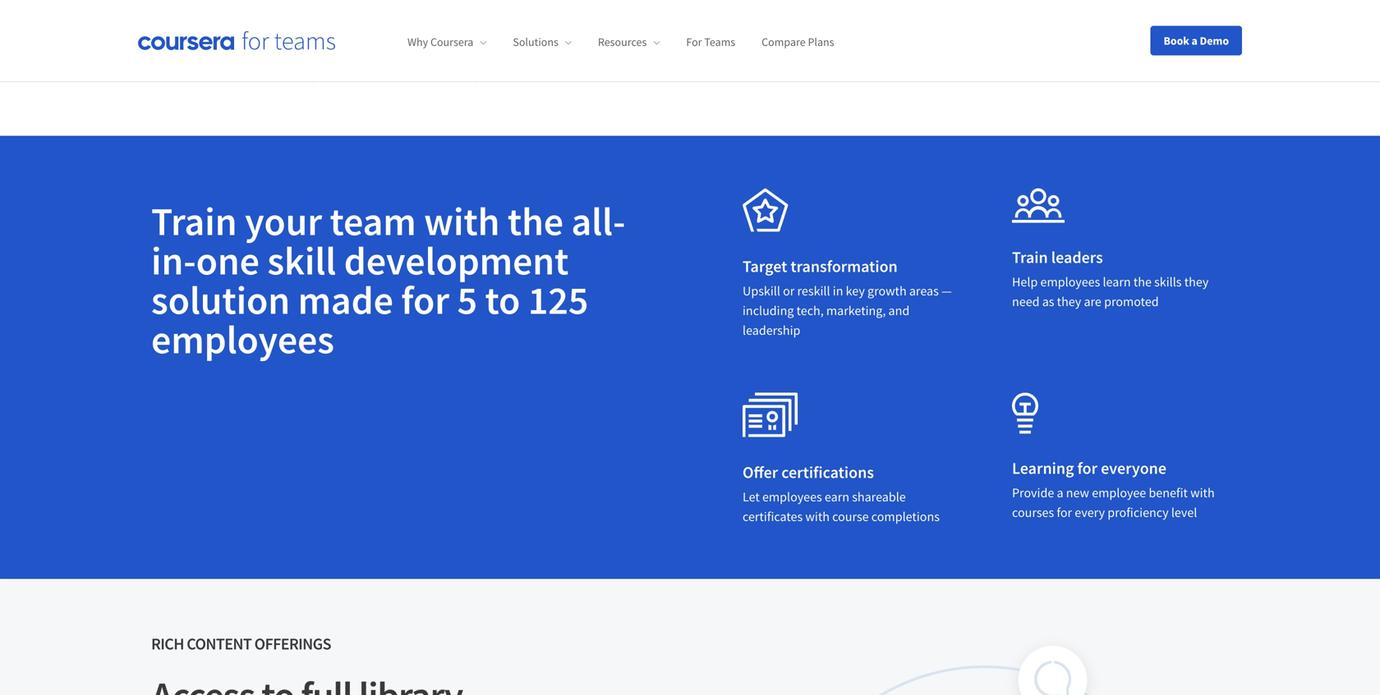 Task type: describe. For each thing, give the bounding box(es) containing it.
solutions link
[[513, 35, 572, 49]]

course
[[832, 509, 869, 526]]

with inside the offer certifications let employees earn shareable certificates with course completions
[[806, 509, 830, 526]]

need
[[1012, 294, 1040, 310]]

completions
[[872, 509, 940, 526]]

growth
[[868, 283, 907, 300]]

world-class content image
[[743, 393, 799, 438]]

coursera for teams image
[[138, 31, 335, 50]]

offer
[[743, 463, 778, 483]]

skill
[[267, 236, 336, 286]]

why coursera link
[[408, 35, 487, 49]]

let
[[743, 489, 760, 506]]

every
[[1075, 505, 1105, 521]]

benefit
[[1149, 485, 1188, 502]]

why coursera
[[408, 35, 474, 49]]

team
[[330, 197, 416, 246]]

with inside learning for everyone provide a new employee benefit with courses for every proficiency level
[[1191, 485, 1215, 502]]

a inside learning for everyone provide a new employee benefit with courses for every proficiency level
[[1057, 485, 1064, 502]]

1 horizontal spatial for
[[1057, 505, 1072, 521]]

key
[[846, 283, 865, 300]]

train leaders help employees learn the skills they need as they are promoted
[[1012, 247, 1209, 310]]

your
[[245, 197, 322, 246]]

upskill
[[743, 283, 781, 300]]

target
[[743, 256, 787, 277]]

train your team with the all- in-one skill development solution made for 5 to 125 employees
[[151, 197, 626, 364]]

compare
[[762, 35, 806, 49]]

why
[[408, 35, 428, 49]]

teams
[[704, 35, 736, 49]]

shareable
[[852, 489, 906, 506]]

content
[[187, 634, 252, 655]]

5
[[457, 276, 477, 325]]

0 horizontal spatial they
[[1057, 294, 1082, 310]]

salesforce logo image
[[347, 10, 442, 77]]

125
[[528, 276, 589, 325]]

leadership
[[743, 323, 801, 339]]

imperial college london image
[[172, 28, 294, 60]]

the inside the train your team with the all- in-one skill development solution made for 5 to 125 employees
[[508, 197, 564, 246]]

rich
[[151, 634, 184, 655]]

train for train leaders help employees learn the skills they need as they are promoted
[[1012, 247, 1048, 268]]

learning for everyone provide a new employee benefit with courses for every proficiency level
[[1012, 459, 1215, 521]]

including
[[743, 303, 794, 319]]

transformation
[[791, 256, 898, 277]]

resources
[[598, 35, 647, 49]]

provide
[[1012, 485, 1054, 502]]

employees for offer
[[762, 489, 822, 506]]

johns hopkins university logo image
[[496, 30, 618, 57]]

all-
[[571, 197, 626, 246]]

certifications
[[782, 463, 874, 483]]

offer certifications let employees earn shareable certificates with course completions
[[743, 463, 940, 526]]

solution
[[151, 276, 290, 325]]

reskill
[[797, 283, 830, 300]]

development
[[344, 236, 569, 286]]

—
[[942, 283, 952, 300]]

compare plans
[[762, 35, 834, 49]]

promoted
[[1104, 294, 1159, 310]]

for teams
[[686, 35, 736, 49]]

help
[[1012, 274, 1038, 291]]

offerings
[[254, 634, 331, 655]]

plans
[[808, 35, 834, 49]]

for inside the train your team with the all- in-one skill development solution made for 5 to 125 employees
[[401, 276, 449, 325]]

the inside train leaders help employees learn the skills they need as they are promoted
[[1134, 274, 1152, 291]]



Task type: vqa. For each thing, say whether or not it's contained in the screenshot.
Compare
yes



Task type: locate. For each thing, give the bounding box(es) containing it.
employees
[[1041, 274, 1100, 291], [151, 315, 334, 364], [762, 489, 822, 506]]

train inside train leaders help employees learn the skills they need as they are promoted
[[1012, 247, 1048, 268]]

1 vertical spatial the
[[1134, 274, 1152, 291]]

a
[[1192, 33, 1198, 48], [1057, 485, 1064, 502]]

2 vertical spatial with
[[806, 509, 830, 526]]

employees for train
[[1041, 274, 1100, 291]]

level
[[1172, 505, 1197, 521]]

areas
[[909, 283, 939, 300]]

train
[[151, 197, 237, 246], [1012, 247, 1048, 268]]

book a demo
[[1164, 33, 1229, 48]]

employees down one
[[151, 315, 334, 364]]

in-demand skills image
[[743, 189, 789, 232]]

compare plans link
[[762, 35, 834, 49]]

employees up certificates
[[762, 489, 822, 506]]

with down earn
[[806, 509, 830, 526]]

skills
[[1155, 274, 1182, 291]]

employee
[[1092, 485, 1146, 502]]

2 vertical spatial employees
[[762, 489, 822, 506]]

for
[[686, 35, 702, 49]]

2 horizontal spatial for
[[1078, 459, 1098, 479]]

2 horizontal spatial with
[[1191, 485, 1215, 502]]

train inside the train your team with the all- in-one skill development solution made for 5 to 125 employees
[[151, 197, 237, 246]]

0 horizontal spatial a
[[1057, 485, 1064, 502]]

a right "book"
[[1192, 33, 1198, 48]]

0 vertical spatial they
[[1185, 274, 1209, 291]]

learn
[[1103, 274, 1131, 291]]

and
[[889, 303, 910, 319]]

team icon image
[[1012, 189, 1065, 223]]

book a demo button
[[1151, 26, 1242, 55]]

1 horizontal spatial employees
[[762, 489, 822, 506]]

0 horizontal spatial for
[[401, 276, 449, 325]]

in-
[[151, 236, 196, 286]]

learning
[[1012, 459, 1074, 479]]

for up new
[[1078, 459, 1098, 479]]

1 vertical spatial with
[[1191, 485, 1215, 502]]

1 vertical spatial employees
[[151, 315, 334, 364]]

with up level
[[1191, 485, 1215, 502]]

tech,
[[797, 303, 824, 319]]

lightbulb icon image
[[1012, 393, 1039, 434]]

employees inside the offer certifications let employees earn shareable certificates with course completions
[[762, 489, 822, 506]]

0 vertical spatial train
[[151, 197, 237, 246]]

book
[[1164, 33, 1190, 48]]

solutions
[[513, 35, 559, 49]]

a inside button
[[1192, 33, 1198, 48]]

with inside the train your team with the all- in-one skill development solution made for 5 to 125 employees
[[424, 197, 500, 246]]

0 horizontal spatial employees
[[151, 315, 334, 364]]

demo
[[1200, 33, 1229, 48]]

rich content offerings
[[151, 634, 331, 655]]

0 horizontal spatial train
[[151, 197, 237, 246]]

1 horizontal spatial they
[[1185, 274, 1209, 291]]

earn
[[825, 489, 850, 506]]

for teams link
[[686, 35, 736, 49]]

made
[[298, 276, 393, 325]]

0 vertical spatial the
[[508, 197, 564, 246]]

for down new
[[1057, 505, 1072, 521]]

employees inside the train your team with the all- in-one skill development solution made for 5 to 125 employees
[[151, 315, 334, 364]]

coursera
[[431, 35, 474, 49]]

they right skills
[[1185, 274, 1209, 291]]

1 horizontal spatial the
[[1134, 274, 1152, 291]]

certificates
[[743, 509, 803, 526]]

they right as
[[1057, 294, 1082, 310]]

everyone
[[1101, 459, 1167, 479]]

1 vertical spatial a
[[1057, 485, 1064, 502]]

0 vertical spatial a
[[1192, 33, 1198, 48]]

train for train your team with the all- in-one skill development solution made for 5 to 125 employees
[[151, 197, 237, 246]]

new
[[1066, 485, 1090, 502]]

2 horizontal spatial employees
[[1041, 274, 1100, 291]]

marketing,
[[827, 303, 886, 319]]

0 vertical spatial employees
[[1041, 274, 1100, 291]]

the left the all-
[[508, 197, 564, 246]]

1 horizontal spatial a
[[1192, 33, 1198, 48]]

a left new
[[1057, 485, 1064, 502]]

one
[[196, 236, 260, 286]]

1 vertical spatial they
[[1057, 294, 1082, 310]]

1 horizontal spatial train
[[1012, 247, 1048, 268]]

1 horizontal spatial with
[[806, 509, 830, 526]]

courses
[[1012, 505, 1054, 521]]

2 vertical spatial for
[[1057, 505, 1072, 521]]

employees down leaders
[[1041, 274, 1100, 291]]

with
[[424, 197, 500, 246], [1191, 485, 1215, 502], [806, 509, 830, 526]]

1 vertical spatial train
[[1012, 247, 1048, 268]]

employees inside train leaders help employees learn the skills they need as they are promoted
[[1041, 274, 1100, 291]]

as
[[1042, 294, 1055, 310]]

or
[[783, 283, 795, 300]]

to
[[485, 276, 520, 325]]

target transformation upskill or reskill in key growth areas — including tech, marketing, and leadership
[[743, 256, 952, 339]]

resources link
[[598, 35, 660, 49]]

are
[[1084, 294, 1102, 310]]

the
[[508, 197, 564, 246], [1134, 274, 1152, 291]]

proficiency
[[1108, 505, 1169, 521]]

with up the "5" on the top left of the page
[[424, 197, 500, 246]]

0 horizontal spatial with
[[424, 197, 500, 246]]

leaders
[[1052, 247, 1103, 268]]

for left the "5" on the top left of the page
[[401, 276, 449, 325]]

1 vertical spatial for
[[1078, 459, 1098, 479]]

in
[[833, 283, 843, 300]]

0 vertical spatial for
[[401, 276, 449, 325]]

0 horizontal spatial the
[[508, 197, 564, 246]]

for
[[401, 276, 449, 325], [1078, 459, 1098, 479], [1057, 505, 1072, 521]]

they
[[1185, 274, 1209, 291], [1057, 294, 1082, 310]]

the up promoted
[[1134, 274, 1152, 291]]

0 vertical spatial with
[[424, 197, 500, 246]]



